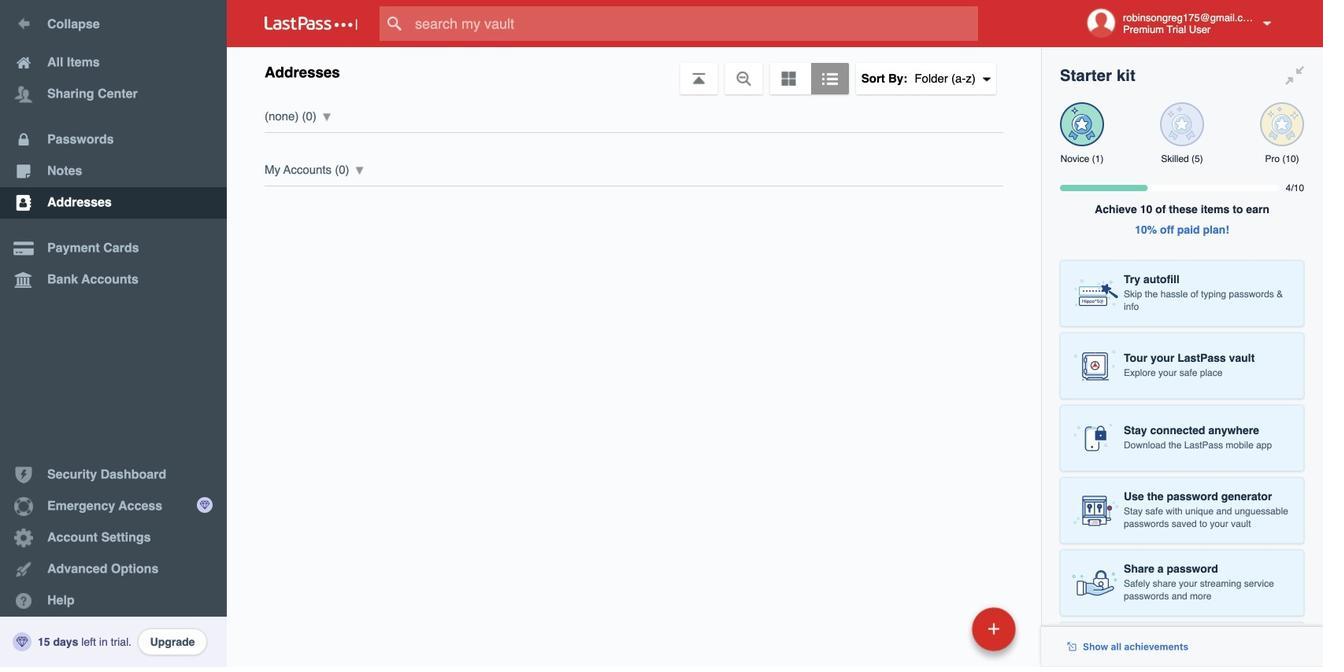 Task type: vqa. For each thing, say whether or not it's contained in the screenshot.
text field
no



Task type: describe. For each thing, give the bounding box(es) containing it.
vault options navigation
[[227, 47, 1041, 95]]

search my vault text field
[[380, 6, 1009, 41]]

new item navigation
[[864, 603, 1026, 668]]

new item element
[[864, 607, 1022, 652]]

Search search field
[[380, 6, 1009, 41]]

lastpass image
[[265, 17, 358, 31]]

main navigation navigation
[[0, 0, 227, 668]]



